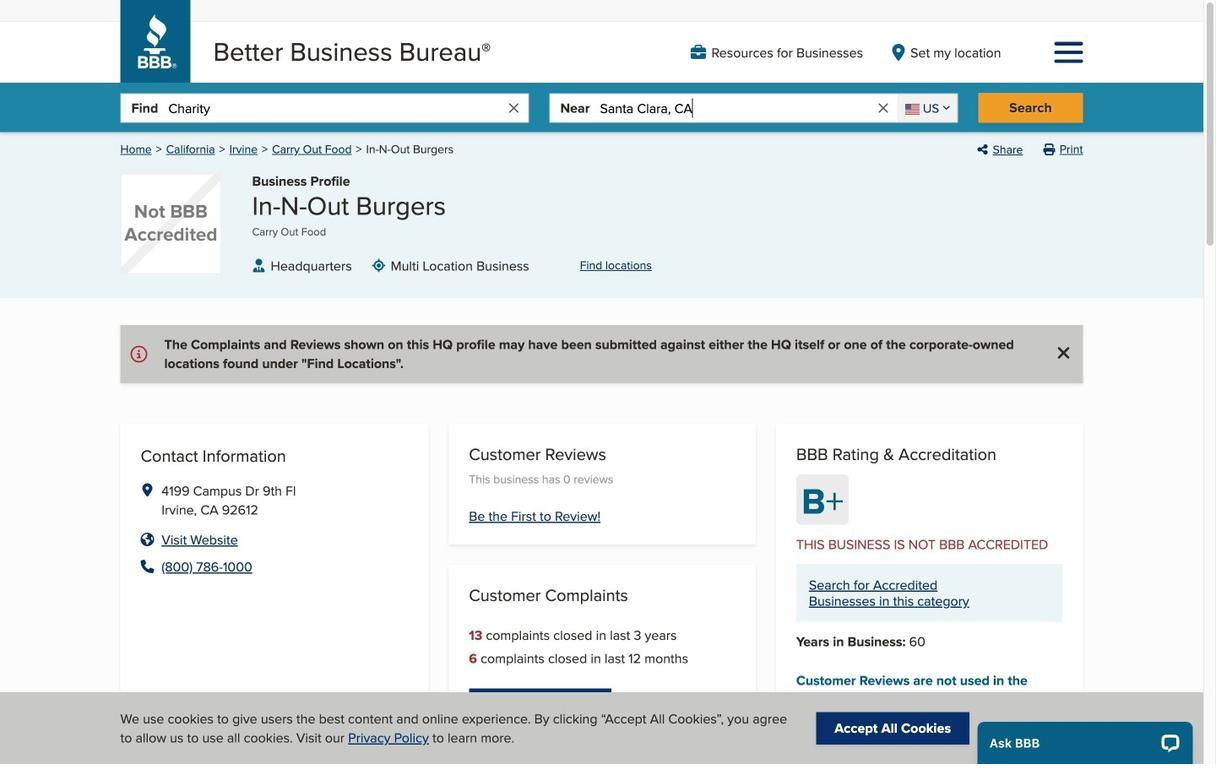 Task type: describe. For each thing, give the bounding box(es) containing it.
clear search image
[[876, 100, 891, 116]]

city, state or zip field
[[600, 94, 876, 122]]



Task type: vqa. For each thing, say whether or not it's contained in the screenshot.
SEARCH button
no



Task type: locate. For each thing, give the bounding box(es) containing it.
businesses, charities, category search field
[[168, 94, 507, 122]]

None field
[[898, 94, 958, 122]]

clear search image
[[507, 100, 522, 116]]

not bbb accredited image
[[120, 173, 222, 275]]



